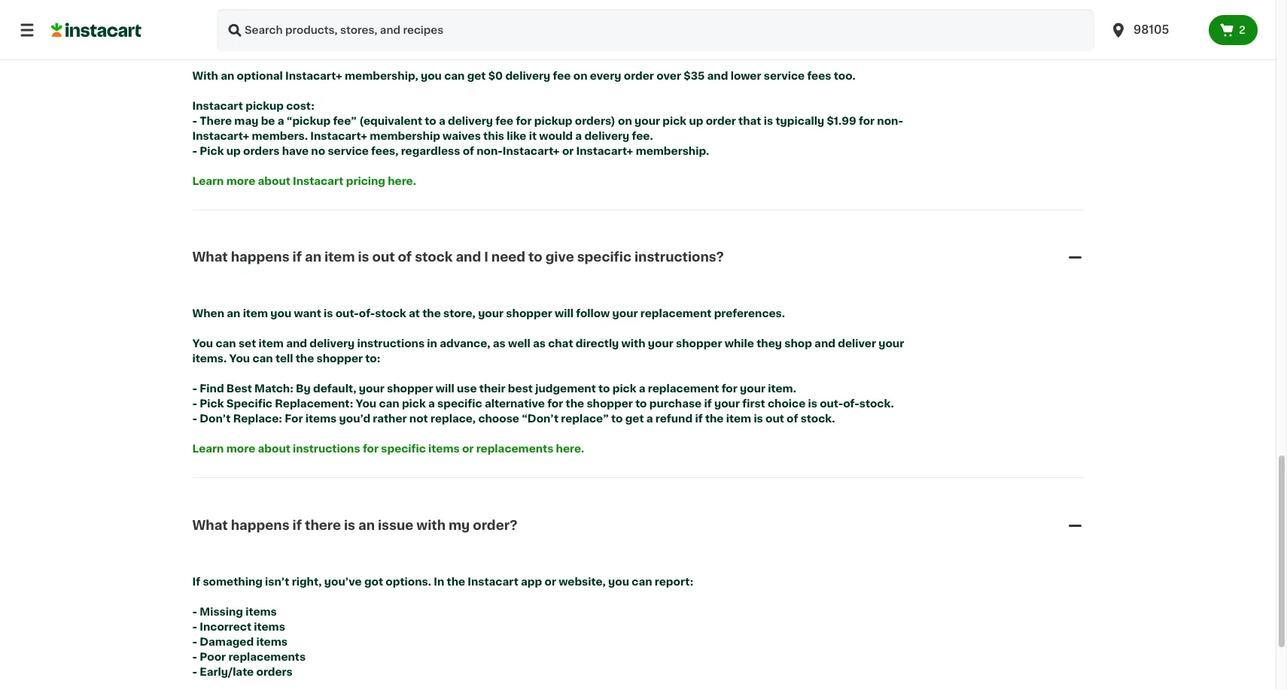 Task type: locate. For each thing, give the bounding box(es) containing it.
if left there
[[292, 520, 302, 532]]

have down members. on the top left of the page
[[282, 146, 309, 156]]

0 horizontal spatial out
[[372, 252, 395, 264]]

directly
[[415, 40, 458, 51], [576, 339, 619, 349]]

orders)
[[575, 116, 616, 126]]

fee inside instacart pickup cost: - there may be a "pickup fee" (equivalent to a delivery fee for pickup orders) on your pick up order that is typically $1.99 for non- instacart+ members. instacart+ membership waives this like it would a delivery fee. - pick up orders have no service fees, regardless of non-instacart+ or instacart+ membership.
[[495, 116, 513, 126]]

you've
[[324, 577, 362, 587]]

1 vertical spatial up
[[226, 146, 241, 156]]

1 horizontal spatial have
[[339, 10, 366, 21]]

1 vertical spatial pick
[[200, 399, 224, 410]]

members.
[[252, 131, 308, 141]]

you for can
[[229, 354, 250, 364]]

of-
[[359, 309, 375, 319], [843, 399, 859, 410]]

if
[[292, 252, 302, 264], [704, 399, 712, 410], [695, 414, 703, 425], [292, 520, 302, 532]]

1 horizontal spatial here.
[[556, 444, 584, 455]]

1 vertical spatial with
[[416, 520, 446, 532]]

get left "refund"
[[625, 414, 644, 425]]

happens for an
[[231, 252, 289, 264]]

stock inside dropdown button
[[415, 252, 453, 264]]

replacements up early/late
[[228, 652, 306, 663]]

0 vertical spatial fee.
[[473, 10, 494, 21]]

1 vertical spatial get
[[625, 414, 644, 425]]

1 horizontal spatial fees
[[807, 70, 831, 81]]

3 - from the top
[[192, 116, 197, 126]]

service right the no
[[328, 146, 369, 156]]

find
[[200, 384, 224, 394]]

1 horizontal spatial non-
[[877, 116, 903, 126]]

something
[[203, 577, 263, 587]]

of up at
[[398, 252, 412, 264]]

delivery
[[414, 25, 459, 36], [505, 70, 550, 81], [448, 116, 493, 126], [584, 131, 629, 141], [310, 339, 355, 349]]

with left 'my'
[[416, 520, 446, 532]]

0 vertical spatial directly
[[415, 40, 458, 51]]

show
[[604, 25, 633, 36]]

of inside dropdown button
[[398, 252, 412, 264]]

1 vertical spatial learn
[[192, 444, 224, 455]]

0 vertical spatial have
[[339, 10, 366, 21]]

with inside "you can set item and delivery instructions in advance, as well as chat directly with your shopper while they shop and deliver your items. you can tell the shopper to:"
[[621, 339, 645, 349]]

orders
[[243, 146, 280, 156], [256, 667, 293, 678]]

poor
[[200, 652, 226, 663]]

stock for of
[[415, 252, 453, 264]]

as left the "well"
[[493, 339, 506, 349]]

on inside instacart pickup cost: - there may be a "pickup fee" (equivalent to a delivery fee for pickup orders) on your pick up order that is typically $1.99 for non- instacart+ members. instacart+ membership waives this like it would a delivery fee. - pick up orders have no service fees, regardless of non-instacart+ or instacart+ membership.
[[618, 116, 632, 126]]

items inside "- find best match: by default, your shopper will use their best judgement to pick a replacement for your item. - pick specific replacement: you can pick a specific alternative for the shopper to purchase if your first choice is out-of-stock. - don't replace: for items you'd rather not replace, choose "don't replace" to get a refund if the item is out of stock."
[[305, 414, 337, 425]]

fee up this
[[495, 116, 513, 126]]

will left use
[[436, 384, 454, 394]]

change
[[400, 0, 441, 6]]

instacart left app
[[468, 577, 518, 587]]

0 vertical spatial here.
[[388, 176, 416, 186]]

0 vertical spatial what
[[192, 252, 228, 264]]

if inside what happens if an item is out of stock and i need to give specific instructions? dropdown button
[[292, 252, 302, 264]]

0 vertical spatial with
[[621, 339, 645, 349]]

have down subject
[[339, 10, 366, 21]]

of- down deliver
[[843, 399, 859, 410]]

0 vertical spatial of-
[[359, 309, 375, 319]]

service.
[[246, 40, 291, 51]]

happens inside dropdown button
[[231, 520, 289, 532]]

like up "great"
[[540, 0, 559, 6]]

your up "purchase"
[[648, 339, 673, 349]]

best
[[226, 384, 252, 394]]

fee. up orders.
[[473, 10, 494, 21]]

pick
[[663, 116, 687, 126], [612, 384, 636, 394], [402, 399, 426, 410]]

item
[[324, 252, 355, 264], [243, 309, 268, 319], [259, 339, 284, 349], [726, 414, 751, 425]]

non- down this
[[477, 146, 503, 156]]

orders inside - missing items - incorrect items - damaged items - poor replacements - early/late orders
[[256, 667, 293, 678]]

2 horizontal spatial specific
[[577, 252, 631, 264]]

0 vertical spatial fees
[[244, 0, 268, 6]]

2 horizontal spatial or
[[562, 146, 574, 156]]

1 horizontal spatial with
[[621, 339, 645, 349]]

1 horizontal spatial fee
[[553, 70, 571, 81]]

learn down there
[[192, 176, 224, 186]]

1 horizontal spatial fee.
[[632, 131, 653, 141]]

0 vertical spatial about
[[258, 176, 290, 186]]

2 what from the top
[[192, 520, 228, 532]]

they
[[757, 339, 782, 349]]

you
[[192, 339, 213, 349], [229, 354, 250, 364], [356, 399, 376, 410]]

optional down service.
[[237, 70, 283, 81]]

optional inside "- service fees vary and are subject to change based on factors like location and the number and types of items in your cart. orders containing alcohol have a separate service fee. - tipping is optional but encouraged for delivery orders. it's a great way to show your shopper appreciation and recognition for excellent service. 100% of your tip goes directly to the shopper who delivers your order."
[[256, 25, 302, 36]]

1 more from the top
[[226, 176, 255, 186]]

2 pick from the top
[[200, 399, 224, 410]]

2 horizontal spatial service
[[764, 70, 805, 81]]

over
[[656, 70, 681, 81]]

chat
[[548, 339, 573, 349]]

1 - from the top
[[192, 0, 197, 6]]

1 vertical spatial pickup
[[534, 116, 572, 126]]

you inside "- find best match: by default, your shopper will use their best judgement to pick a replacement for your item. - pick specific replacement: you can pick a specific alternative for the shopper to purchase if your first choice is out-of-stock. - don't replace: for items you'd rather not replace, choose "don't replace" to get a refund if the item is out of stock."
[[356, 399, 376, 410]]

happens inside dropdown button
[[231, 252, 289, 264]]

0 vertical spatial optional
[[256, 25, 302, 36]]

1 horizontal spatial will
[[555, 309, 574, 319]]

1 vertical spatial have
[[282, 146, 309, 156]]

2 learn from the top
[[192, 444, 224, 455]]

1 pick from the top
[[200, 146, 224, 156]]

in up the recognition
[[805, 0, 816, 6]]

it's
[[504, 25, 521, 36]]

-
[[192, 0, 197, 6], [192, 25, 197, 36], [192, 116, 197, 126], [192, 146, 197, 156], [192, 384, 197, 394], [192, 399, 197, 410], [192, 414, 197, 425], [192, 607, 197, 618], [192, 622, 197, 633], [192, 637, 197, 648], [192, 652, 197, 663], [192, 667, 197, 678]]

the up search field
[[633, 0, 652, 6]]

stock. down deliver
[[859, 399, 894, 410]]

about for instructions
[[258, 444, 290, 455]]

0 horizontal spatial replacements
[[228, 652, 306, 663]]

2 vertical spatial service
[[328, 146, 369, 156]]

0 vertical spatial up
[[689, 116, 703, 126]]

1 vertical spatial replacement
[[648, 384, 719, 394]]

1 vertical spatial stock.
[[801, 414, 835, 425]]

0 vertical spatial on
[[481, 0, 495, 6]]

with inside dropdown button
[[416, 520, 446, 532]]

1 vertical spatial or
[[462, 444, 474, 455]]

replacements inside - missing items - incorrect items - damaged items - poor replacements - early/late orders
[[228, 652, 306, 663]]

1 horizontal spatial get
[[625, 414, 644, 425]]

shopper left while at the right of the page
[[676, 339, 722, 349]]

replacement inside "- find best match: by default, your shopper will use their best judgement to pick a replacement for your item. - pick specific replacement: you can pick a specific alternative for the shopper to purchase if your first choice is out-of-stock. - don't replace: for items you'd rather not replace, choose "don't replace" to get a refund if the item is out of stock."
[[648, 384, 719, 394]]

7 - from the top
[[192, 414, 197, 425]]

what inside dropdown button
[[192, 252, 228, 264]]

optional up service.
[[256, 25, 302, 36]]

items inside "- service fees vary and are subject to change based on factors like location and the number and types of items in your cart. orders containing alcohol have a separate service fee. - tipping is optional but encouraged for delivery orders. it's a great way to show your shopper appreciation and recognition for excellent service. 100% of your tip goes directly to the shopper who delivers your order."
[[772, 0, 803, 6]]

0 vertical spatial learn
[[192, 176, 224, 186]]

for down separate
[[396, 25, 412, 36]]

give
[[545, 252, 574, 264]]

1 horizontal spatial replacements
[[476, 444, 553, 455]]

if up want
[[292, 252, 302, 264]]

what inside dropdown button
[[192, 520, 228, 532]]

items down replace,
[[428, 444, 460, 455]]

about down members. on the top left of the page
[[258, 176, 290, 186]]

out- right want
[[335, 309, 359, 319]]

an right "when"
[[227, 309, 240, 319]]

more
[[226, 176, 255, 186], [226, 444, 255, 455]]

2 about from the top
[[258, 444, 290, 455]]

items right damaged on the left bottom
[[256, 637, 287, 648]]

choose
[[478, 414, 519, 425]]

replacement
[[640, 309, 712, 319], [648, 384, 719, 394]]

1 vertical spatial order
[[706, 116, 736, 126]]

location
[[562, 0, 607, 6]]

2 happens from the top
[[231, 520, 289, 532]]

0 horizontal spatial with
[[416, 520, 446, 532]]

an up want
[[305, 252, 321, 264]]

pick right judgement at the left bottom of page
[[612, 384, 636, 394]]

happens for there
[[231, 520, 289, 532]]

waives
[[443, 131, 481, 141]]

more for learn more about instacart pricing here.
[[226, 176, 255, 186]]

rather
[[373, 414, 407, 425]]

to down orders.
[[460, 40, 472, 51]]

pick down find
[[200, 399, 224, 410]]

stock left "i"
[[415, 252, 453, 264]]

0 vertical spatial pick
[[663, 116, 687, 126]]

11 - from the top
[[192, 652, 197, 663]]

have inside instacart pickup cost: - there may be a "pickup fee" (equivalent to a delivery fee for pickup orders) on your pick up order that is typically $1.99 for non- instacart+ members. instacart+ membership waives this like it would a delivery fee. - pick up orders have no service fees, regardless of non-instacart+ or instacart+ membership.
[[282, 146, 309, 156]]

can
[[444, 70, 465, 81], [216, 339, 236, 349], [252, 354, 273, 364], [379, 399, 399, 410], [632, 577, 652, 587]]

items right incorrect
[[254, 622, 285, 633]]

order left over on the right of the page
[[624, 70, 654, 81]]

delivery inside "you can set item and delivery instructions in advance, as well as chat directly with your shopper while they shop and deliver your items. you can tell the shopper to:"
[[310, 339, 355, 349]]

the right "refund"
[[705, 414, 724, 425]]

items down 'replacement:'
[[305, 414, 337, 425]]

2 horizontal spatial you
[[608, 577, 629, 587]]

0 horizontal spatial you
[[270, 309, 291, 319]]

default,
[[313, 384, 356, 394]]

have inside "- service fees vary and are subject to change based on factors like location and the number and types of items in your cart. orders containing alcohol have a separate service fee. - tipping is optional but encouraged for delivery orders. it's a great way to show your shopper appreciation and recognition for excellent service. 100% of your tip goes directly to the shopper who delivers your order."
[[339, 10, 366, 21]]

to
[[386, 0, 397, 6], [590, 25, 601, 36], [460, 40, 472, 51], [425, 116, 436, 126], [528, 252, 542, 264], [598, 384, 610, 394], [635, 399, 647, 410], [611, 414, 623, 425]]

report:
[[655, 577, 693, 587]]

up down may
[[226, 146, 241, 156]]

or inside instacart pickup cost: - there may be a "pickup fee" (equivalent to a delivery fee for pickup orders) on your pick up order that is typically $1.99 for non- instacart+ members. instacart+ membership waives this like it would a delivery fee. - pick up orders have no service fees, regardless of non-instacart+ or instacart+ membership.
[[562, 146, 574, 156]]

replacement down instructions?
[[640, 309, 712, 319]]

0 horizontal spatial service
[[328, 146, 369, 156]]

directly inside "- service fees vary and are subject to change based on factors like location and the number and types of items in your cart. orders containing alcohol have a separate service fee. - tipping is optional but encouraged for delivery orders. it's a great way to show your shopper appreciation and recognition for excellent service. 100% of your tip goes directly to the shopper who delivers your order."
[[415, 40, 458, 51]]

more down members. on the top left of the page
[[226, 176, 255, 186]]

0 vertical spatial will
[[555, 309, 574, 319]]

happens
[[231, 252, 289, 264], [231, 520, 289, 532]]

directly down follow
[[576, 339, 619, 349]]

0 horizontal spatial here.
[[388, 176, 416, 186]]

if inside what happens if there is an issue with my order? dropdown button
[[292, 520, 302, 532]]

more for learn more about instructions for specific items or replacements here.
[[226, 444, 255, 455]]

0 horizontal spatial pickup
[[246, 101, 284, 111]]

1 horizontal spatial directly
[[576, 339, 619, 349]]

pick down there
[[200, 146, 224, 156]]

0 vertical spatial instacart
[[192, 101, 243, 111]]

0 horizontal spatial will
[[436, 384, 454, 394]]

of- inside "- find best match: by default, your shopper will use their best judgement to pick a replacement for your item. - pick specific replacement: you can pick a specific alternative for the shopper to purchase if your first choice is out-of-stock. - don't replace: for items you'd rather not replace, choose "don't replace" to get a refund if the item is out of stock."
[[843, 399, 859, 410]]

items right types
[[772, 0, 803, 6]]

service
[[200, 0, 242, 6]]

or right app
[[545, 577, 556, 587]]

of inside "- find best match: by default, your shopper will use their best judgement to pick a replacement for your item. - pick specific replacement: you can pick a specific alternative for the shopper to purchase if your first choice is out-of-stock. - don't replace: for items you'd rather not replace, choose "don't replace" to get a refund if the item is out of stock."
[[787, 414, 798, 425]]

will inside "- find best match: by default, your shopper will use their best judgement to pick a replacement for your item. - pick specific replacement: you can pick a specific alternative for the shopper to purchase if your first choice is out-of-stock. - don't replace: for items you'd rather not replace, choose "don't replace" to get a refund if the item is out of stock."
[[436, 384, 454, 394]]

1 vertical spatial like
[[507, 131, 526, 141]]

1 vertical spatial pick
[[612, 384, 636, 394]]

fee. inside "- service fees vary and are subject to change based on factors like location and the number and types of items in your cart. orders containing alcohol have a separate service fee. - tipping is optional but encouraged for delivery orders. it's a great way to show your shopper appreciation and recognition for excellent service. 100% of your tip goes directly to the shopper who delivers your order."
[[473, 10, 494, 21]]

1 horizontal spatial in
[[805, 0, 816, 6]]

about
[[258, 176, 290, 186], [258, 444, 290, 455]]

instacart+
[[285, 70, 342, 81], [192, 131, 249, 141], [310, 131, 367, 141], [503, 146, 560, 156], [576, 146, 633, 156]]

fee
[[553, 70, 571, 81], [495, 116, 513, 126]]

instructions
[[357, 339, 425, 349], [293, 444, 360, 455]]

can left the set
[[216, 339, 236, 349]]

1 vertical spatial non-
[[477, 146, 503, 156]]

2
[[1239, 25, 1246, 35]]

shopper
[[664, 25, 710, 36], [495, 40, 542, 51], [506, 309, 552, 319], [676, 339, 722, 349], [317, 354, 363, 364], [387, 384, 433, 394], [587, 399, 633, 410]]

1 vertical spatial fee
[[495, 116, 513, 126]]

in
[[434, 577, 444, 587]]

1 vertical spatial what
[[192, 520, 228, 532]]

0 vertical spatial instructions
[[357, 339, 425, 349]]

1 horizontal spatial or
[[545, 577, 556, 587]]

your up order.
[[636, 25, 661, 36]]

1 about from the top
[[258, 176, 290, 186]]

here.
[[388, 176, 416, 186], [556, 444, 584, 455]]

1 horizontal spatial on
[[573, 70, 587, 81]]

1 horizontal spatial order
[[706, 116, 736, 126]]

based
[[444, 0, 478, 6]]

service right lower on the right top of the page
[[764, 70, 805, 81]]

every
[[590, 70, 621, 81]]

0 horizontal spatial stock
[[375, 309, 406, 319]]

10 - from the top
[[192, 637, 197, 648]]

1 vertical spatial of-
[[843, 399, 859, 410]]

1 learn from the top
[[192, 176, 224, 186]]

1 vertical spatial instructions
[[293, 444, 360, 455]]

1 vertical spatial service
[[764, 70, 805, 81]]

instacart+ down fee"
[[310, 131, 367, 141]]

options.
[[386, 577, 431, 587]]

instacart+ down there
[[192, 131, 249, 141]]

instacart
[[192, 101, 243, 111], [293, 176, 344, 186], [468, 577, 518, 587]]

orders down members. on the top left of the page
[[243, 146, 280, 156]]

2 vertical spatial instacart
[[468, 577, 518, 587]]

follow
[[576, 309, 610, 319]]

1 vertical spatial orders
[[256, 667, 293, 678]]

0 vertical spatial out-
[[335, 309, 359, 319]]

their
[[479, 384, 505, 394]]

instructions up to:
[[357, 339, 425, 349]]

0 vertical spatial specific
[[577, 252, 631, 264]]

1 horizontal spatial as
[[533, 339, 546, 349]]

orders right early/late
[[256, 667, 293, 678]]

with right chat
[[621, 339, 645, 349]]

what for what happens if an item is out of stock and i need to give specific instructions?
[[192, 252, 228, 264]]

and inside what happens if an item is out of stock and i need to give specific instructions? dropdown button
[[456, 252, 481, 264]]

shopper up not on the left
[[387, 384, 433, 394]]

0 vertical spatial you
[[192, 339, 213, 349]]

up up membership.
[[689, 116, 703, 126]]

what up if
[[192, 520, 228, 532]]

can up rather
[[379, 399, 399, 410]]

and left types
[[700, 0, 721, 6]]

1 horizontal spatial stock.
[[859, 399, 894, 410]]

0 vertical spatial stock.
[[859, 399, 894, 410]]

pickup up be
[[246, 101, 284, 111]]

you for find
[[356, 399, 376, 410]]

0 vertical spatial pickup
[[246, 101, 284, 111]]

1 vertical spatial fee.
[[632, 131, 653, 141]]

what for what happens if there is an issue with my order?
[[192, 520, 228, 532]]

1 vertical spatial specific
[[437, 399, 482, 410]]

pickup up would
[[534, 116, 572, 126]]

cost:
[[286, 101, 314, 111]]

is inside "- service fees vary and are subject to change based on factors like location and the number and types of items in your cart. orders containing alcohol have a separate service fee. - tipping is optional but encouraged for delivery orders. it's a great way to show your shopper appreciation and recognition for excellent service. 100% of your tip goes directly to the shopper who delivers your order."
[[244, 25, 254, 36]]

of
[[758, 0, 769, 6], [325, 40, 337, 51], [463, 146, 474, 156], [398, 252, 412, 264], [787, 414, 798, 425]]

0 horizontal spatial instacart
[[192, 101, 243, 111]]

of right 100%
[[325, 40, 337, 51]]

out inside dropdown button
[[372, 252, 395, 264]]

0 horizontal spatial have
[[282, 146, 309, 156]]

2 horizontal spatial on
[[618, 116, 632, 126]]

or down would
[[562, 146, 574, 156]]

tell
[[275, 354, 293, 364]]

get
[[467, 70, 486, 81], [625, 414, 644, 425]]

directly inside "you can set item and delivery instructions in advance, as well as chat directly with your shopper while they shop and deliver your items. you can tell the shopper to:"
[[576, 339, 619, 349]]

0 horizontal spatial directly
[[415, 40, 458, 51]]

0 vertical spatial order
[[624, 70, 654, 81]]

orders.
[[462, 25, 501, 36]]

0 vertical spatial replacement
[[640, 309, 712, 319]]

delivery up 'waives'
[[448, 116, 493, 126]]

fees left too.
[[807, 70, 831, 81]]

1 vertical spatial stock
[[375, 309, 406, 319]]

of right types
[[758, 0, 769, 6]]

1 happens from the top
[[231, 252, 289, 264]]

2 more from the top
[[226, 444, 255, 455]]

item inside dropdown button
[[324, 252, 355, 264]]

appreciation
[[713, 25, 784, 36]]

None search field
[[217, 9, 1094, 51]]

at
[[409, 309, 420, 319]]

shopper down number
[[664, 25, 710, 36]]

fees up containing
[[244, 0, 268, 6]]

instructions?
[[634, 252, 724, 264]]

and up tell
[[286, 339, 307, 349]]

is inside dropdown button
[[358, 252, 369, 264]]

separate
[[377, 10, 427, 21]]

1 horizontal spatial pick
[[612, 384, 636, 394]]

1 horizontal spatial service
[[429, 10, 470, 21]]

0 horizontal spatial out-
[[335, 309, 359, 319]]

learn more about instructions for specific items or replacements here.
[[192, 444, 584, 455]]

like inside "- service fees vary and are subject to change based on factors like location and the number and types of items in your cart. orders containing alcohol have a separate service fee. - tipping is optional but encouraged for delivery orders. it's a great way to show your shopper appreciation and recognition for excellent service. 100% of your tip goes directly to the shopper who delivers your order."
[[540, 0, 559, 6]]

6 - from the top
[[192, 399, 197, 410]]

instacart pickup cost: - there may be a "pickup fee" (equivalent to a delivery fee for pickup orders) on your pick up order that is typically $1.99 for non- instacart+ members. instacart+ membership waives this like it would a delivery fee. - pick up orders have no service fees, regardless of non-instacart+ or instacart+ membership.
[[192, 101, 903, 156]]

service
[[429, 10, 470, 21], [764, 70, 805, 81], [328, 146, 369, 156]]

0 vertical spatial replacements
[[476, 444, 553, 455]]

to left give
[[528, 252, 542, 264]]

1 what from the top
[[192, 252, 228, 264]]

specific
[[577, 252, 631, 264], [437, 399, 482, 410], [381, 444, 426, 455]]

1 horizontal spatial like
[[540, 0, 559, 6]]

2 as from the left
[[533, 339, 546, 349]]

2 vertical spatial you
[[356, 399, 376, 410]]

service down based
[[429, 10, 470, 21]]

instructions down you'd
[[293, 444, 360, 455]]

replacement up "purchase"
[[648, 384, 719, 394]]

you up you'd
[[356, 399, 376, 410]]

2 horizontal spatial you
[[356, 399, 376, 410]]

directly right goes on the top
[[415, 40, 458, 51]]

like inside instacart pickup cost: - there may be a "pickup fee" (equivalent to a delivery fee for pickup orders) on your pick up order that is typically $1.99 for non- instacart+ members. instacart+ membership waives this like it would a delivery fee. - pick up orders have no service fees, regardless of non-instacart+ or instacart+ membership.
[[507, 131, 526, 141]]

and left the recognition
[[786, 25, 807, 36]]

for down you'd
[[363, 444, 379, 455]]

like
[[540, 0, 559, 6], [507, 131, 526, 141]]

instacart down the no
[[293, 176, 344, 186]]



Task type: describe. For each thing, give the bounding box(es) containing it.
of inside instacart pickup cost: - there may be a "pickup fee" (equivalent to a delivery fee for pickup orders) on your pick up order that is typically $1.99 for non- instacart+ members. instacart+ membership waives this like it would a delivery fee. - pick up orders have no service fees, regardless of non-instacart+ or instacart+ membership.
[[463, 146, 474, 156]]

service inside "- service fees vary and are subject to change based on factors like location and the number and types of items in your cart. orders containing alcohol have a separate service fee. - tipping is optional but encouraged for delivery orders. it's a great way to show your shopper appreciation and recognition for excellent service. 100% of your tip goes directly to the shopper who delivers your order."
[[429, 10, 470, 21]]

want
[[294, 309, 321, 319]]

number
[[654, 0, 697, 6]]

refund
[[655, 414, 693, 425]]

to inside dropdown button
[[528, 252, 542, 264]]

2 - from the top
[[192, 25, 197, 36]]

9 - from the top
[[192, 622, 197, 633]]

- service fees vary and are subject to change based on factors like location and the number and types of items in your cart. orders containing alcohol have a separate service fee. - tipping is optional but encouraged for delivery orders. it's a great way to show your shopper appreciation and recognition for excellent service. 100% of your tip goes directly to the shopper who delivers your order.
[[192, 0, 895, 51]]

judgement
[[535, 384, 596, 394]]

website,
[[559, 577, 606, 587]]

first
[[742, 399, 765, 410]]

for down judgement at the left bottom of page
[[547, 399, 563, 410]]

$35
[[684, 70, 705, 81]]

what happens if there is an issue with my order?
[[192, 520, 517, 532]]

shopper down the it's
[[495, 40, 542, 51]]

instacart+ down it
[[503, 146, 560, 156]]

membership.
[[636, 146, 709, 156]]

for right the recognition
[[876, 25, 892, 36]]

to:
[[365, 354, 380, 364]]

can left $0
[[444, 70, 465, 81]]

order?
[[473, 520, 517, 532]]

0 vertical spatial non-
[[877, 116, 903, 126]]

specific inside dropdown button
[[577, 252, 631, 264]]

alternative
[[485, 399, 545, 410]]

goes
[[385, 40, 412, 51]]

fee. inside instacart pickup cost: - there may be a "pickup fee" (equivalent to a delivery fee for pickup orders) on your pick up order that is typically $1.99 for non- instacart+ members. instacart+ membership waives this like it would a delivery fee. - pick up orders have no service fees, regardless of non-instacart+ or instacart+ membership.
[[632, 131, 653, 141]]

shopper up replace"
[[587, 399, 633, 410]]

to left "purchase"
[[635, 399, 647, 410]]

deliver
[[838, 339, 876, 349]]

typically
[[776, 116, 824, 126]]

containing
[[233, 10, 293, 21]]

subject
[[341, 0, 383, 6]]

(equivalent
[[359, 116, 422, 126]]

can down the set
[[252, 354, 273, 364]]

your down show
[[617, 40, 642, 51]]

pick inside instacart pickup cost: - there may be a "pickup fee" (equivalent to a delivery fee for pickup orders) on your pick up order that is typically $1.99 for non- instacart+ members. instacart+ membership waives this like it would a delivery fee. - pick up orders have no service fees, regardless of non-instacart+ or instacart+ membership.
[[200, 146, 224, 156]]

your left first
[[714, 399, 740, 410]]

delivery right $0
[[505, 70, 550, 81]]

your up first
[[740, 384, 765, 394]]

stock for of-
[[375, 309, 406, 319]]

and right shop
[[814, 339, 835, 349]]

early/late
[[200, 667, 254, 678]]

specific
[[226, 399, 272, 410]]

match:
[[254, 384, 293, 394]]

cart.
[[846, 0, 872, 6]]

if right "refund"
[[695, 414, 703, 425]]

in inside "you can set item and delivery instructions in advance, as well as chat directly with your shopper while they shop and deliver your items. you can tell the shopper to:"
[[427, 339, 437, 349]]

1 vertical spatial optional
[[237, 70, 283, 81]]

is inside instacart pickup cost: - there may be a "pickup fee" (equivalent to a delivery fee for pickup orders) on your pick up order that is typically $1.99 for non- instacart+ members. instacart+ membership waives this like it would a delivery fee. - pick up orders have no service fees, regardless of non-instacart+ or instacart+ membership.
[[764, 116, 773, 126]]

missing
[[200, 607, 243, 618]]

an inside what happens if an item is out of stock and i need to give specific instructions? dropdown button
[[305, 252, 321, 264]]

and up show
[[610, 0, 631, 6]]

instacart+ down 100%
[[285, 70, 342, 81]]

advance,
[[440, 339, 490, 349]]

instacart logo image
[[51, 21, 142, 39]]

an inside what happens if there is an issue with my order? dropdown button
[[358, 520, 375, 532]]

learn more about instructions for specific items or replacements here. link
[[192, 444, 584, 455]]

Search field
[[217, 9, 1094, 51]]

and right $35
[[707, 70, 728, 81]]

instacart+ down the orders)
[[576, 146, 633, 156]]

are
[[321, 0, 339, 6]]

learn more about instacart pricing here. link
[[192, 176, 416, 186]]

damaged
[[200, 637, 254, 648]]

for down while at the right of the page
[[722, 384, 737, 394]]

order inside instacart pickup cost: - there may be a "pickup fee" (equivalent to a delivery fee for pickup orders) on your pick up order that is typically $1.99 for non- instacart+ members. instacart+ membership waives this like it would a delivery fee. - pick up orders have no service fees, regardless of non-instacart+ or instacart+ membership.
[[706, 116, 736, 126]]

purchase
[[649, 399, 702, 410]]

instacart inside instacart pickup cost: - there may be a "pickup fee" (equivalent to a delivery fee for pickup orders) on your pick up order that is typically $1.99 for non- instacart+ members. instacart+ membership waives this like it would a delivery fee. - pick up orders have no service fees, regardless of non-instacart+ or instacart+ membership.
[[192, 101, 243, 111]]

fee"
[[333, 116, 357, 126]]

items down isn't
[[246, 607, 277, 618]]

out- inside "- find best match: by default, your shopper will use their best judgement to pick a replacement for your item. - pick specific replacement: you can pick a specific alternative for the shopper to purchase if your first choice is out-of-stock. - don't replace: for items you'd rather not replace, choose "don't replace" to get a refund if the item is out of stock."
[[820, 399, 843, 410]]

for right $1.99
[[859, 116, 875, 126]]

what happens if there is an issue with my order? button
[[192, 499, 1083, 553]]

this
[[483, 131, 504, 141]]

learn more about instacart pricing here.
[[192, 176, 416, 186]]

2 vertical spatial or
[[545, 577, 556, 587]]

1 horizontal spatial up
[[689, 116, 703, 126]]

regardless
[[401, 146, 460, 156]]

1 vertical spatial you
[[270, 309, 291, 319]]

no
[[311, 146, 325, 156]]

need
[[491, 252, 525, 264]]

don't
[[200, 414, 231, 425]]

out inside "- find best match: by default, your shopper will use their best judgement to pick a replacement for your item. - pick specific replacement: you can pick a specific alternative for the shopper to purchase if your first choice is out-of-stock. - don't replace: for items you'd rather not replace, choose "don't replace" to get a refund if the item is out of stock."
[[765, 414, 784, 425]]

to inside instacart pickup cost: - there may be a "pickup fee" (equivalent to a delivery fee for pickup orders) on your pick up order that is typically $1.99 for non- instacart+ members. instacart+ membership waives this like it would a delivery fee. - pick up orders have no service fees, regardless of non-instacart+ or instacart+ membership.
[[425, 116, 436, 126]]

can left report:
[[632, 577, 652, 587]]

excellent
[[192, 40, 244, 51]]

that
[[738, 116, 761, 126]]

replace,
[[431, 414, 476, 425]]

your down to:
[[359, 384, 384, 394]]

0 vertical spatial you
[[421, 70, 442, 81]]

tipping
[[200, 25, 242, 36]]

pick inside "- find best match: by default, your shopper will use their best judgement to pick a replacement for your item. - pick specific replacement: you can pick a specific alternative for the shopper to purchase if your first choice is out-of-stock. - don't replace: for items you'd rather not replace, choose "don't replace" to get a refund if the item is out of stock."
[[200, 399, 224, 410]]

right,
[[292, 577, 322, 587]]

12 - from the top
[[192, 667, 197, 678]]

shop
[[784, 339, 812, 349]]

service inside instacart pickup cost: - there may be a "pickup fee" (equivalent to a delivery fee for pickup orders) on your pick up order that is typically $1.99 for non- instacart+ members. instacart+ membership waives this like it would a delivery fee. - pick up orders have no service fees, regardless of non-instacart+ or instacart+ membership.
[[328, 146, 369, 156]]

great
[[533, 25, 562, 36]]

shopper up default,
[[317, 354, 363, 364]]

- missing items - incorrect items - damaged items - poor replacements - early/late orders
[[192, 607, 306, 678]]

pricing
[[346, 176, 385, 186]]

tip
[[367, 40, 382, 51]]

8 - from the top
[[192, 607, 197, 618]]

an right the with
[[221, 70, 234, 81]]

1 vertical spatial on
[[573, 70, 587, 81]]

1 vertical spatial here.
[[556, 444, 584, 455]]

your right follow
[[612, 309, 638, 319]]

order.
[[645, 40, 677, 51]]

2 horizontal spatial instacart
[[468, 577, 518, 587]]

replace"
[[561, 414, 609, 425]]

if
[[192, 577, 200, 587]]

types
[[723, 0, 755, 6]]

5 - from the top
[[192, 384, 197, 394]]

learn for learn more about instacart pricing here.
[[192, 176, 224, 186]]

well
[[508, 339, 530, 349]]

would
[[539, 131, 573, 141]]

delivery down the orders)
[[584, 131, 629, 141]]

for
[[285, 414, 303, 425]]

0 horizontal spatial specific
[[381, 444, 426, 455]]

fees inside "- service fees vary and are subject to change based on factors like location and the number and types of items in your cart. orders containing alcohol have a separate service fee. - tipping is optional but encouraged for delivery orders. it's a great way to show your shopper appreciation and recognition for excellent service. 100% of your tip goes directly to the shopper who delivers your order."
[[244, 0, 268, 6]]

what happens if an item is out of stock and i need to give specific instructions?
[[192, 252, 724, 264]]

for up it
[[516, 116, 532, 126]]

4 - from the top
[[192, 146, 197, 156]]

delivers
[[570, 40, 614, 51]]

your left cart.
[[818, 0, 844, 6]]

0 horizontal spatial stock.
[[801, 414, 835, 425]]

your right the store,
[[478, 309, 504, 319]]

to up separate
[[386, 0, 397, 6]]

choice
[[768, 399, 806, 410]]

the right in
[[447, 577, 465, 587]]

the down orders.
[[474, 40, 493, 51]]

98105 button
[[1109, 9, 1200, 51]]

item inside "you can set item and delivery instructions in advance, as well as chat directly with your shopper while they shop and deliver your items. you can tell the shopper to:"
[[259, 339, 284, 349]]

way
[[565, 25, 587, 36]]

2 vertical spatial pick
[[402, 399, 426, 410]]

orders inside instacart pickup cost: - there may be a "pickup fee" (equivalent to a delivery fee for pickup orders) on your pick up order that is typically $1.99 for non- instacart+ members. instacart+ membership waives this like it would a delivery fee. - pick up orders have no service fees, regardless of non-instacart+ or instacart+ membership.
[[243, 146, 280, 156]]

your down encouraged
[[339, 40, 365, 51]]

can inside "- find best match: by default, your shopper will use their best judgement to pick a replacement for your item. - pick specific replacement: you can pick a specific alternative for the shopper to purchase if your first choice is out-of-stock. - don't replace: for items you'd rather not replace, choose "don't replace" to get a refund if the item is out of stock."
[[379, 399, 399, 410]]

issue
[[378, 520, 413, 532]]

$0
[[488, 70, 503, 81]]

factors
[[497, 0, 537, 6]]

to up replace"
[[598, 384, 610, 394]]

0 vertical spatial get
[[467, 70, 486, 81]]

recognition
[[809, 25, 874, 36]]

$1.99
[[827, 116, 856, 126]]

there
[[200, 116, 232, 126]]

your inside instacart pickup cost: - there may be a "pickup fee" (equivalent to a delivery fee for pickup orders) on your pick up order that is typically $1.99 for non- instacart+ members. instacart+ membership waives this like it would a delivery fee. - pick up orders have no service fees, regardless of non-instacart+ or instacart+ membership.
[[635, 116, 660, 126]]

who
[[544, 40, 567, 51]]

item.
[[768, 384, 796, 394]]

the inside "you can set item and delivery instructions in advance, as well as chat directly with your shopper while they shop and deliver your items. you can tell the shopper to:"
[[296, 354, 314, 364]]

0 vertical spatial fee
[[553, 70, 571, 81]]

pick inside instacart pickup cost: - there may be a "pickup fee" (equivalent to a delivery fee for pickup orders) on your pick up order that is typically $1.99 for non- instacart+ members. instacart+ membership waives this like it would a delivery fee. - pick up orders have no service fees, regardless of non-instacart+ or instacart+ membership.
[[663, 116, 687, 126]]

2 vertical spatial you
[[608, 577, 629, 587]]

0 horizontal spatial or
[[462, 444, 474, 455]]

about for instacart
[[258, 176, 290, 186]]

100%
[[293, 40, 323, 51]]

on inside "- service fees vary and are subject to change based on factors like location and the number and types of items in your cart. orders containing alcohol have a separate service fee. - tipping is optional but encouraged for delivery orders. it's a great way to show your shopper appreciation and recognition for excellent service. 100% of your tip goes directly to the shopper who delivers your order."
[[481, 0, 495, 6]]

when an item you want is out-of-stock at the store, your shopper will follow your replacement preferences.
[[192, 309, 785, 319]]

the right at
[[422, 309, 441, 319]]

instructions inside "you can set item and delivery instructions in advance, as well as chat directly with your shopper while they shop and deliver your items. you can tell the shopper to:"
[[357, 339, 425, 349]]

incorrect
[[200, 622, 251, 633]]

specific inside "- find best match: by default, your shopper will use their best judgement to pick a replacement for your item. - pick specific replacement: you can pick a specific alternative for the shopper to purchase if your first choice is out-of-stock. - don't replace: for items you'd rather not replace, choose "don't replace" to get a refund if the item is out of stock."
[[437, 399, 482, 410]]

replace:
[[233, 414, 282, 425]]

0 horizontal spatial up
[[226, 146, 241, 156]]

learn for learn more about instructions for specific items or replacements here.
[[192, 444, 224, 455]]

not
[[409, 414, 428, 425]]

your right deliver
[[879, 339, 904, 349]]

shopper up the "well"
[[506, 309, 552, 319]]

best
[[508, 384, 533, 394]]

1 horizontal spatial pickup
[[534, 116, 572, 126]]

orders
[[192, 10, 231, 21]]

1 vertical spatial instacart
[[293, 176, 344, 186]]

vary
[[271, 0, 295, 6]]

preferences.
[[714, 309, 785, 319]]

and up alcohol
[[298, 0, 319, 6]]

be
[[261, 116, 275, 126]]

the down judgement at the left bottom of page
[[566, 399, 584, 410]]

get inside "- find best match: by default, your shopper will use their best judgement to pick a replacement for your item. - pick specific replacement: you can pick a specific alternative for the shopper to purchase if your first choice is out-of-stock. - don't replace: for items you'd rather not replace, choose "don't replace" to get a refund if the item is out of stock."
[[625, 414, 644, 425]]

alcohol
[[296, 10, 337, 21]]

app
[[521, 577, 542, 587]]

is inside dropdown button
[[344, 520, 355, 532]]

1 as from the left
[[493, 339, 506, 349]]

to right replace"
[[611, 414, 623, 425]]

0 horizontal spatial order
[[624, 70, 654, 81]]

to up delivers
[[590, 25, 601, 36]]

you can set item and delivery instructions in advance, as well as chat directly with your shopper while they shop and deliver your items. you can tell the shopper to:
[[192, 339, 907, 364]]

in inside "- service fees vary and are subject to change based on factors like location and the number and types of items in your cart. orders containing alcohol have a separate service fee. - tipping is optional but encouraged for delivery orders. it's a great way to show your shopper appreciation and recognition for excellent service. 100% of your tip goes directly to the shopper who delivers your order."
[[805, 0, 816, 6]]

delivery inside "- service fees vary and are subject to change based on factors like location and the number and types of items in your cart. orders containing alcohol have a separate service fee. - tipping is optional but encouraged for delivery orders. it's a great way to show your shopper appreciation and recognition for excellent service. 100% of your tip goes directly to the shopper who delivers your order."
[[414, 25, 459, 36]]

may
[[234, 116, 258, 126]]

if right "purchase"
[[704, 399, 712, 410]]

item inside "- find best match: by default, your shopper will use their best judgement to pick a replacement for your item. - pick specific replacement: you can pick a specific alternative for the shopper to purchase if your first choice is out-of-stock. - don't replace: for items you'd rather not replace, choose "don't replace" to get a refund if the item is out of stock."
[[726, 414, 751, 425]]

membership
[[370, 131, 440, 141]]



Task type: vqa. For each thing, say whether or not it's contained in the screenshot.
Out-
yes



